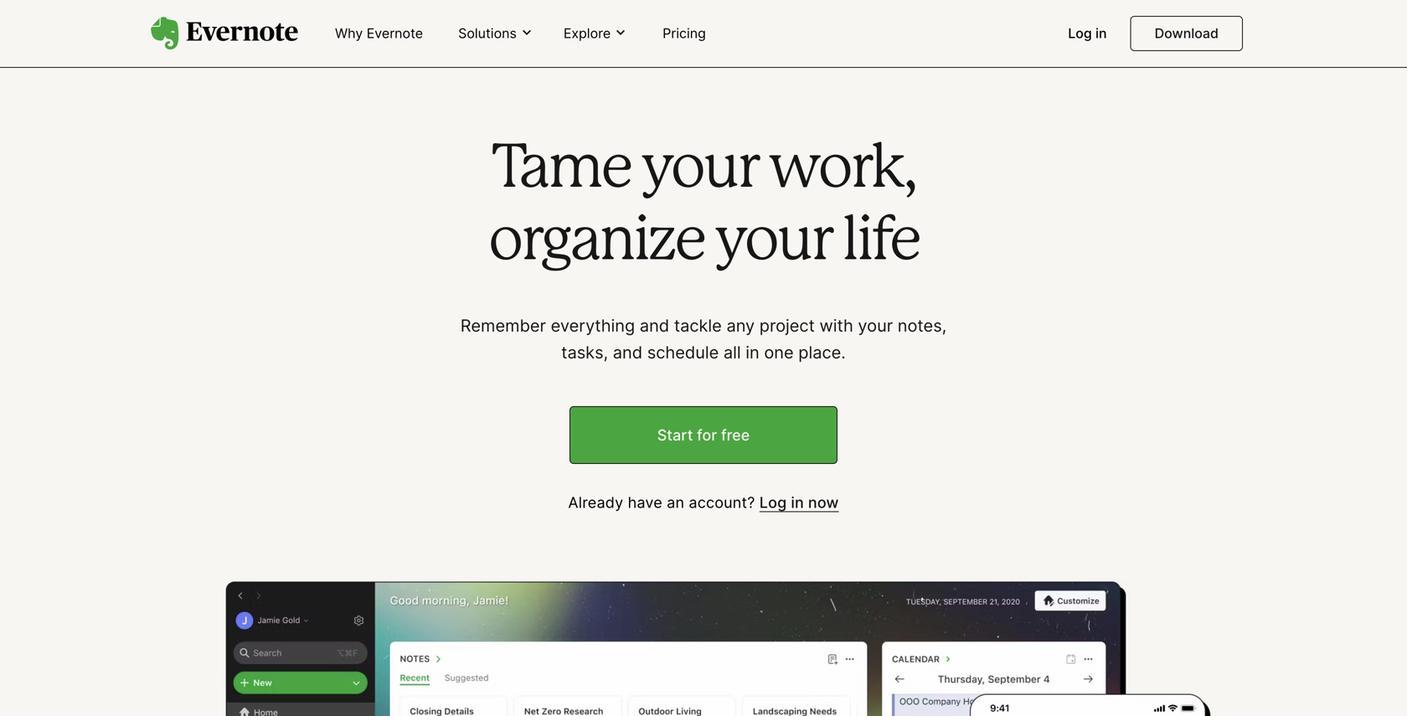 Task type: locate. For each thing, give the bounding box(es) containing it.
1 horizontal spatial in
[[791, 493, 805, 512]]

0 vertical spatial your
[[641, 142, 758, 199]]

0 vertical spatial in
[[1096, 25, 1108, 41]]

already
[[569, 493, 624, 512]]

download
[[1155, 25, 1219, 41]]

and up "schedule"
[[640, 315, 670, 336]]

solutions button
[[454, 24, 539, 43]]

free
[[722, 426, 750, 444]]

any
[[727, 315, 755, 336]]

1 horizontal spatial log
[[1069, 25, 1093, 41]]

one
[[765, 342, 794, 363]]

for
[[697, 426, 718, 444]]

and
[[640, 315, 670, 336], [613, 342, 643, 363]]

in
[[1096, 25, 1108, 41], [746, 342, 760, 363], [791, 493, 805, 512]]

pricing link
[[653, 18, 716, 50]]

0 horizontal spatial log
[[760, 493, 787, 512]]

log
[[1069, 25, 1093, 41], [760, 493, 787, 512]]

evernote
[[367, 25, 423, 41]]

1 vertical spatial log
[[760, 493, 787, 512]]

your
[[641, 142, 758, 199], [715, 214, 832, 271], [859, 315, 894, 336]]

notes,
[[898, 315, 947, 336]]

organize
[[488, 214, 704, 271]]

have
[[628, 493, 663, 512]]

1 vertical spatial and
[[613, 342, 643, 363]]

tasks,
[[562, 342, 609, 363]]

and right tasks,
[[613, 342, 643, 363]]

schedule
[[648, 342, 719, 363]]

tame your work,
[[492, 142, 916, 199]]

why evernote
[[335, 25, 423, 41]]

work,
[[769, 142, 916, 199]]

0 horizontal spatial in
[[746, 342, 760, 363]]

2 horizontal spatial in
[[1096, 25, 1108, 41]]

your for tame
[[641, 142, 758, 199]]

0 vertical spatial log
[[1069, 25, 1093, 41]]

all
[[724, 342, 741, 363]]

1 vertical spatial your
[[715, 214, 832, 271]]

2 vertical spatial your
[[859, 315, 894, 336]]

solutions
[[459, 25, 517, 41]]

tame
[[492, 142, 631, 199]]

remember
[[461, 315, 546, 336]]

project
[[760, 315, 815, 336]]

1 vertical spatial in
[[746, 342, 760, 363]]



Task type: vqa. For each thing, say whether or not it's contained in the screenshot.
"on" to the right
no



Task type: describe. For each thing, give the bounding box(es) containing it.
everything
[[551, 315, 635, 336]]

log in now link
[[760, 493, 839, 512]]

why
[[335, 25, 363, 41]]

already have an account? log in now
[[569, 493, 839, 512]]

download link
[[1131, 16, 1244, 51]]

explore
[[564, 25, 611, 41]]

organize your life
[[488, 214, 920, 271]]

life
[[842, 214, 920, 271]]

your for organize
[[715, 214, 832, 271]]

in inside remember everything and tackle any project with your notes, tasks, and schedule all in one place.
[[746, 342, 760, 363]]

start
[[658, 426, 693, 444]]

0 vertical spatial and
[[640, 315, 670, 336]]

why evernote link
[[325, 18, 433, 50]]

your inside remember everything and tackle any project with your notes, tasks, and schedule all in one place.
[[859, 315, 894, 336]]

pricing
[[663, 25, 706, 41]]

log inside 'link'
[[1069, 25, 1093, 41]]

with
[[820, 315, 854, 336]]

place.
[[799, 342, 846, 363]]

remember everything and tackle any project with your notes, tasks, and schedule all in one place.
[[461, 315, 947, 363]]

account?
[[689, 493, 756, 512]]

explore button
[[559, 24, 633, 43]]

evernote logo image
[[151, 17, 298, 50]]

log in
[[1069, 25, 1108, 41]]

2 vertical spatial in
[[791, 493, 805, 512]]

start for free link
[[570, 406, 838, 464]]

an
[[667, 493, 685, 512]]

tackle
[[675, 315, 722, 336]]

log in link
[[1059, 18, 1118, 50]]

in inside 'link'
[[1096, 25, 1108, 41]]

start for free
[[658, 426, 750, 444]]

now
[[809, 493, 839, 512]]

home-widgets hero screen image
[[151, 582, 1257, 717]]



